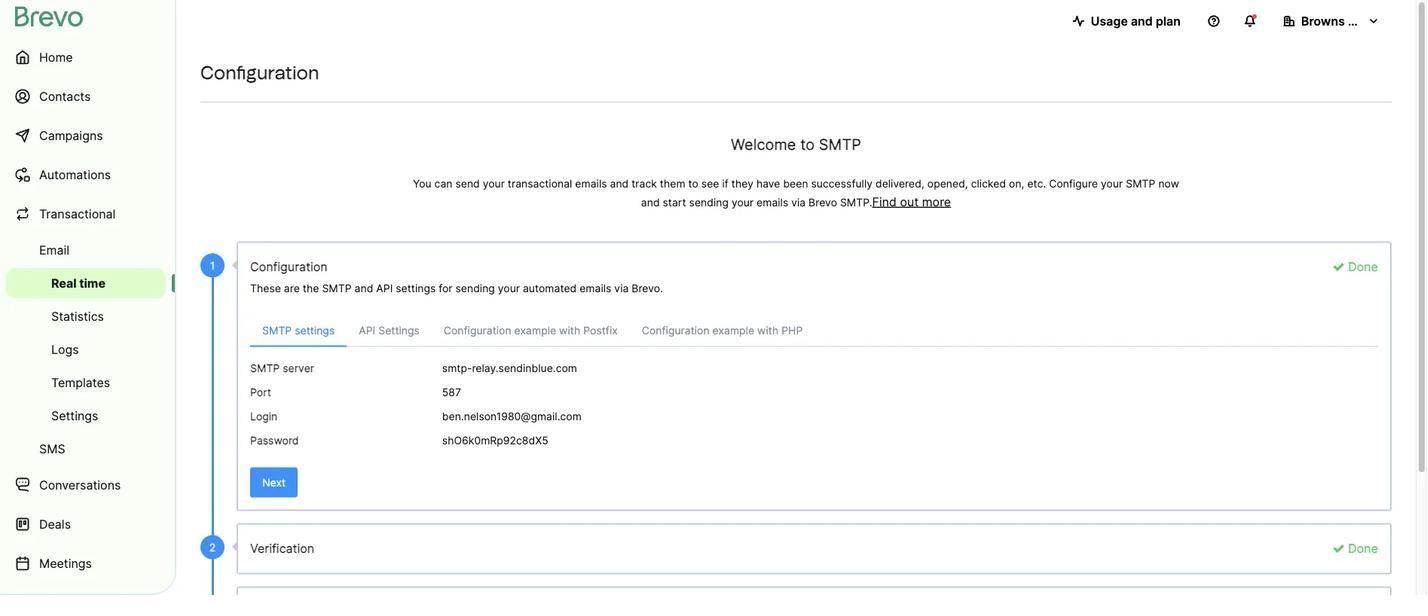 Task type: vqa. For each thing, say whether or not it's contained in the screenshot.
configured
no



Task type: locate. For each thing, give the bounding box(es) containing it.
welcome to smtp
[[731, 135, 861, 154]]

emails up postfix
[[580, 282, 612, 295]]

1 horizontal spatial with
[[758, 324, 779, 337]]

settings
[[396, 282, 436, 295], [295, 324, 335, 337]]

opened,
[[928, 178, 968, 190]]

smtp.
[[840, 196, 872, 209]]

plan
[[1156, 14, 1181, 28]]

contacts
[[39, 89, 91, 104]]

api right smtp settings
[[359, 324, 376, 337]]

settings inside "link"
[[295, 324, 335, 337]]

1 horizontal spatial to
[[801, 135, 815, 154]]

your right the send
[[483, 178, 505, 190]]

these
[[250, 282, 281, 295]]

0 horizontal spatial sending
[[456, 282, 495, 295]]

with
[[559, 324, 581, 337], [758, 324, 779, 337]]

your left "automated"
[[498, 282, 520, 295]]

tab list
[[250, 315, 1379, 347]]

templates link
[[6, 368, 166, 398]]

and up 'api settings' on the left of the page
[[355, 282, 373, 295]]

1 horizontal spatial sending
[[689, 196, 729, 209]]

example up relay.sendinblue.com
[[514, 324, 556, 337]]

1
[[210, 259, 215, 272]]

ben.n elson1980@gmail.com
[[442, 410, 582, 423]]

1 horizontal spatial settings
[[379, 324, 420, 337]]

0 horizontal spatial to
[[689, 178, 699, 190]]

1 vertical spatial settings
[[51, 409, 98, 423]]

usage and plan
[[1091, 14, 1181, 28]]

sms
[[39, 442, 65, 456]]

0 vertical spatial sending
[[689, 196, 729, 209]]

1 with from the left
[[559, 324, 581, 337]]

1 vertical spatial done
[[1345, 542, 1379, 556]]

settings down templates
[[51, 409, 98, 423]]

automations link
[[6, 157, 166, 193]]

php
[[782, 324, 803, 337]]

and
[[1131, 14, 1153, 28], [610, 178, 629, 190], [641, 196, 660, 209], [355, 282, 373, 295]]

logs link
[[6, 335, 166, 365]]

configuration example with postfix
[[444, 324, 618, 337]]

settings link
[[6, 401, 166, 431]]

check image
[[1333, 543, 1345, 555]]

ben.n
[[442, 410, 470, 423]]

1 done from the top
[[1345, 260, 1379, 274]]

find
[[872, 194, 897, 209]]

1 example from the left
[[514, 324, 556, 337]]

templates
[[51, 375, 110, 390]]

your
[[483, 178, 505, 190], [1101, 178, 1123, 190], [732, 196, 754, 209], [498, 282, 520, 295]]

api settings link
[[347, 315, 432, 346]]

send
[[456, 178, 480, 190]]

sending right for
[[456, 282, 495, 295]]

via down been
[[792, 196, 806, 209]]

sending inside you can send your transactional emails and track them to see if they have been successfully delivered, opened, clicked on, etc. configure your smtp now and start sending your emails via brevo smtp.
[[689, 196, 729, 209]]

1 vertical spatial to
[[689, 178, 699, 190]]

emails right transactional at the left top
[[575, 178, 607, 190]]

etc.
[[1028, 178, 1046, 190]]

smtp inside you can send your transactional emails and track them to see if they have been successfully delivered, opened, clicked on, etc. configure your smtp now and start sending your emails via brevo smtp.
[[1126, 178, 1156, 190]]

smtp left now
[[1126, 178, 1156, 190]]

example left php
[[713, 324, 755, 337]]

1 vertical spatial api
[[359, 324, 376, 337]]

and left plan
[[1131, 14, 1153, 28]]

settings left for
[[396, 282, 436, 295]]

tab panel containing smtp server
[[238, 359, 1391, 456]]

api
[[376, 282, 393, 295], [359, 324, 376, 337]]

2 example from the left
[[713, 324, 755, 337]]

via
[[792, 196, 806, 209], [615, 282, 629, 295]]

delivered,
[[876, 178, 925, 190]]

configuration example with php
[[642, 324, 803, 337]]

real
[[51, 276, 77, 291]]

done for configuration
[[1345, 260, 1379, 274]]

campaigns link
[[6, 118, 166, 154]]

smtp-relay.sendinblue.com
[[442, 362, 577, 375]]

2 done from the top
[[1345, 542, 1379, 556]]

settings
[[379, 324, 420, 337], [51, 409, 98, 423]]

these are the smtp and api settings for sending your automated emails via brevo.
[[250, 282, 663, 295]]

via left brevo.
[[615, 282, 629, 295]]

verification
[[250, 542, 314, 556]]

0 vertical spatial api
[[376, 282, 393, 295]]

on,
[[1009, 178, 1025, 190]]

the
[[303, 282, 319, 295]]

to
[[801, 135, 815, 154], [689, 178, 699, 190]]

see
[[702, 178, 719, 190]]

1 horizontal spatial settings
[[396, 282, 436, 295]]

2 tab panel from the top
[[238, 359, 1391, 456]]

0 horizontal spatial settings
[[51, 409, 98, 423]]

check image
[[1333, 261, 1345, 273]]

settings inside settings link
[[51, 409, 98, 423]]

tab panel containing smtp settings
[[238, 315, 1391, 456]]

emails down "have" on the top
[[757, 196, 789, 209]]

1 vertical spatial via
[[615, 282, 629, 295]]

home
[[39, 50, 73, 64]]

find out more
[[872, 194, 951, 209]]

to left see
[[689, 178, 699, 190]]

password
[[250, 434, 299, 447]]

0 vertical spatial done
[[1345, 260, 1379, 274]]

settings down these are the smtp and api settings for sending your automated emails via brevo.
[[379, 324, 420, 337]]

browns enterprise
[[1302, 14, 1409, 28]]

0 vertical spatial settings
[[379, 324, 420, 337]]

api up 'api settings' on the left of the page
[[376, 282, 393, 295]]

1 tab panel from the top
[[238, 315, 1391, 456]]

settings up server at bottom left
[[295, 324, 335, 337]]

to inside you can send your transactional emails and track them to see if they have been successfully delivered, opened, clicked on, etc. configure your smtp now and start sending your emails via brevo smtp.
[[689, 178, 699, 190]]

2 with from the left
[[758, 324, 779, 337]]

next
[[262, 476, 286, 489]]

sending down see
[[689, 196, 729, 209]]

tab list containing smtp settings
[[250, 315, 1379, 347]]

to up been
[[801, 135, 815, 154]]

with left php
[[758, 324, 779, 337]]

1 vertical spatial sending
[[456, 282, 495, 295]]

smtp up smtp server
[[262, 324, 292, 337]]

statistics
[[51, 309, 104, 324]]

0 vertical spatial to
[[801, 135, 815, 154]]

start
[[663, 196, 686, 209]]

clicked
[[971, 178, 1006, 190]]

0 horizontal spatial settings
[[295, 324, 335, 337]]

find out more button
[[872, 194, 951, 209]]

example
[[514, 324, 556, 337], [713, 324, 755, 337]]

contacts link
[[6, 78, 166, 115]]

smtp
[[819, 135, 861, 154], [1126, 178, 1156, 190], [322, 282, 352, 295], [262, 324, 292, 337], [250, 362, 280, 375]]

0 vertical spatial emails
[[575, 178, 607, 190]]

meetings
[[39, 556, 92, 571]]

sending
[[689, 196, 729, 209], [456, 282, 495, 295]]

postfix
[[584, 324, 618, 337]]

done
[[1345, 260, 1379, 274], [1345, 542, 1379, 556]]

2 vertical spatial emails
[[580, 282, 612, 295]]

0 vertical spatial via
[[792, 196, 806, 209]]

0 horizontal spatial example
[[514, 324, 556, 337]]

track
[[632, 178, 657, 190]]

0 horizontal spatial with
[[559, 324, 581, 337]]

meetings link
[[6, 546, 166, 582]]

brevo
[[809, 196, 837, 209]]

1 vertical spatial settings
[[295, 324, 335, 337]]

tab panel
[[238, 315, 1391, 456], [238, 359, 1391, 456]]

real time
[[51, 276, 106, 291]]

1 horizontal spatial via
[[792, 196, 806, 209]]

configuration example with postfix link
[[432, 315, 630, 346]]

1 horizontal spatial example
[[713, 324, 755, 337]]

can
[[435, 178, 453, 190]]

0 horizontal spatial api
[[359, 324, 376, 337]]

with left postfix
[[559, 324, 581, 337]]



Task type: describe. For each thing, give the bounding box(es) containing it.
usage
[[1091, 14, 1128, 28]]

port
[[250, 386, 271, 399]]

smtp settings
[[262, 324, 335, 337]]

server
[[283, 362, 314, 375]]

you can send your transactional emails and track them to see if they have been successfully delivered, opened, clicked on, etc. configure your smtp now and start sending your emails via brevo smtp.
[[413, 178, 1180, 209]]

1 horizontal spatial api
[[376, 282, 393, 295]]

api settings
[[359, 324, 420, 337]]

statistics link
[[6, 301, 166, 332]]

elson1980@gmail.com
[[470, 410, 582, 423]]

smtp settings link
[[250, 315, 347, 347]]

and down track at top
[[641, 196, 660, 209]]

smtp inside "link"
[[262, 324, 292, 337]]

example for php
[[713, 324, 755, 337]]

settings inside api settings link
[[379, 324, 420, 337]]

with for postfix
[[559, 324, 581, 337]]

time
[[79, 276, 106, 291]]

automated
[[523, 282, 577, 295]]

deals link
[[6, 507, 166, 543]]

real time link
[[6, 268, 166, 298]]

deals
[[39, 517, 71, 532]]

out
[[900, 194, 919, 209]]

automations
[[39, 167, 111, 182]]

0 horizontal spatial via
[[615, 282, 629, 295]]

configure
[[1049, 178, 1098, 190]]

have
[[757, 178, 780, 190]]

if
[[722, 178, 729, 190]]

smtp right the
[[322, 282, 352, 295]]

welcome
[[731, 135, 796, 154]]

transactional
[[508, 178, 572, 190]]

configuration example with php link
[[630, 315, 815, 346]]

are
[[284, 282, 300, 295]]

login
[[250, 410, 278, 423]]

been
[[783, 178, 808, 190]]

2
[[209, 541, 216, 554]]

home link
[[6, 39, 166, 75]]

logs
[[51, 342, 79, 357]]

email link
[[6, 235, 166, 265]]

relay.sendinblue.com
[[472, 362, 577, 375]]

with for php
[[758, 324, 779, 337]]

smtp up port
[[250, 362, 280, 375]]

campaigns
[[39, 128, 103, 143]]

tab list inside 'tab panel'
[[250, 315, 1379, 347]]

they
[[732, 178, 754, 190]]

587
[[442, 386, 461, 399]]

transactional
[[39, 207, 116, 221]]

you
[[413, 178, 432, 190]]

done for verification
[[1345, 542, 1379, 556]]

them
[[660, 178, 686, 190]]

brevo.
[[632, 282, 663, 295]]

0 vertical spatial settings
[[396, 282, 436, 295]]

usage and plan button
[[1061, 6, 1193, 36]]

email
[[39, 243, 69, 257]]

browns
[[1302, 14, 1345, 28]]

example for postfix
[[514, 324, 556, 337]]

smtp server
[[250, 362, 314, 375]]

sms link
[[6, 434, 166, 464]]

your down they
[[732, 196, 754, 209]]

enterprise
[[1348, 14, 1409, 28]]

and left track at top
[[610, 178, 629, 190]]

more
[[922, 194, 951, 209]]

and inside button
[[1131, 14, 1153, 28]]

1 vertical spatial emails
[[757, 196, 789, 209]]

conversations
[[39, 478, 121, 493]]

via inside you can send your transactional emails and track them to see if they have been successfully delivered, opened, clicked on, etc. configure your smtp now and start sending your emails via brevo smtp.
[[792, 196, 806, 209]]

smtp up "successfully"
[[819, 135, 861, 154]]

successfully
[[811, 178, 873, 190]]

api inside tab list
[[359, 324, 376, 337]]

for
[[439, 282, 453, 295]]

smtp-
[[442, 362, 472, 375]]

sho6k0mrp92c8dx5
[[442, 434, 548, 447]]

transactional link
[[6, 196, 166, 232]]

your right configure
[[1101, 178, 1123, 190]]

conversations link
[[6, 467, 166, 503]]

now
[[1159, 178, 1180, 190]]

next button
[[250, 468, 298, 498]]

browns enterprise button
[[1272, 6, 1409, 36]]



